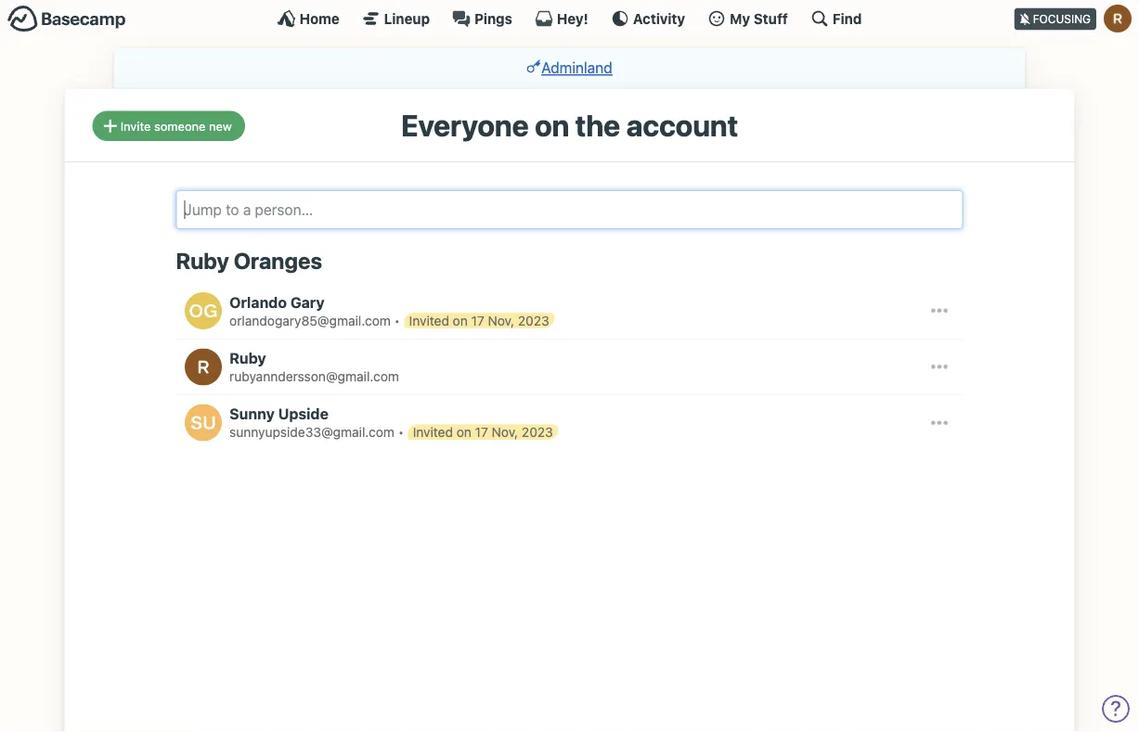 Task type: vqa. For each thing, say whether or not it's contained in the screenshot.
Focusing
yes



Task type: locate. For each thing, give the bounding box(es) containing it.
home
[[300, 10, 340, 26]]

the
[[575, 107, 620, 142]]

nov, for upside
[[492, 425, 518, 440]]

invited for upside
[[413, 425, 453, 440]]

on for upside
[[457, 425, 472, 440]]

sunny
[[229, 405, 275, 423]]

nov, down ruby option
[[492, 425, 518, 440]]

• inside orlando gary orlandogary85@gmail.com • invited on 17 nov, 2023
[[394, 313, 400, 328]]

1 horizontal spatial ruby
[[229, 350, 266, 367]]

adminland
[[542, 59, 613, 77]]

activity
[[633, 10, 685, 26]]

• right orlandogary85@gmail.com
[[394, 313, 400, 328]]

0 vertical spatial 17
[[471, 313, 485, 328]]

invited inside sunny upside sunnyupside33@gmail.com • invited on 17 nov, 2023
[[413, 425, 453, 440]]

my stuff
[[730, 10, 788, 26]]

17 for upside
[[475, 425, 488, 440]]

1 vertical spatial 2023
[[522, 425, 553, 440]]

home link
[[277, 9, 340, 28]]

ruby option
[[176, 340, 964, 396]]

invited inside orlando gary orlandogary85@gmail.com • invited on 17 nov, 2023
[[409, 313, 449, 328]]

ruby
[[176, 248, 229, 274], [229, 350, 266, 367]]

17 inside orlando gary orlandogary85@gmail.com • invited on 17 nov, 2023
[[471, 313, 485, 328]]

invited for gary
[[409, 313, 449, 328]]

0 vertical spatial •
[[394, 313, 400, 328]]

focusing button
[[1015, 0, 1140, 36]]

ruby for ruby rubyanndersson@gmail.com
[[229, 350, 266, 367]]

2023 down ruby option
[[522, 425, 553, 440]]

ruby image
[[1104, 5, 1132, 33]]

upside
[[278, 405, 329, 423]]

0 vertical spatial ruby
[[176, 248, 229, 274]]

1 vertical spatial nov,
[[492, 425, 518, 440]]

2 vertical spatial on
[[457, 425, 472, 440]]

everyone on the account
[[401, 107, 738, 142]]

ruby for ruby oranges
[[176, 248, 229, 274]]

0 vertical spatial 2023
[[518, 313, 550, 328]]

0 horizontal spatial ruby
[[176, 248, 229, 274]]

invited
[[409, 313, 449, 328], [413, 425, 453, 440]]

• right sunnyupside33@gmail.com
[[398, 425, 404, 440]]

pings button
[[452, 9, 513, 28]]

0 vertical spatial invited
[[409, 313, 449, 328]]

nov, for gary
[[488, 313, 515, 328]]

sunnyupside33@gmail.com
[[229, 425, 395, 440]]

on inside sunny upside sunnyupside33@gmail.com • invited on 17 nov, 2023
[[457, 425, 472, 440]]

on
[[535, 107, 569, 142], [453, 313, 468, 328], [457, 425, 472, 440]]

find button
[[811, 9, 862, 28]]

1 vertical spatial •
[[398, 425, 404, 440]]

• inside sunny upside sunnyupside33@gmail.com • invited on 17 nov, 2023
[[398, 425, 404, 440]]

nov, up ruby option
[[488, 313, 515, 328]]

0 vertical spatial nov,
[[488, 313, 515, 328]]

1 vertical spatial 17
[[475, 425, 488, 440]]

nov, inside sunny upside sunnyupside33@gmail.com • invited on 17 nov, 2023
[[492, 425, 518, 440]]

• for upside
[[398, 425, 404, 440]]

17 inside sunny upside sunnyupside33@gmail.com • invited on 17 nov, 2023
[[475, 425, 488, 440]]

on inside orlando gary orlandogary85@gmail.com • invited on 17 nov, 2023
[[453, 313, 468, 328]]

stuff
[[754, 10, 788, 26]]

find
[[833, 10, 862, 26]]

2023
[[518, 313, 550, 328], [522, 425, 553, 440]]

1 vertical spatial invited
[[413, 425, 453, 440]]

main element
[[0, 0, 1140, 36]]

Jump to a person… text field
[[176, 190, 964, 229]]

17
[[471, 313, 485, 328], [475, 425, 488, 440]]

2023 inside orlando gary orlandogary85@gmail.com • invited on 17 nov, 2023
[[518, 313, 550, 328]]

my stuff button
[[708, 9, 788, 28]]

new
[[209, 119, 232, 133]]

2023 up ruby option
[[518, 313, 550, 328]]

nov,
[[488, 313, 515, 328], [492, 425, 518, 440]]

•
[[394, 313, 400, 328], [398, 425, 404, 440]]

orlando gary option
[[176, 284, 964, 340]]

ruby right ruby, ruby oranges icon
[[229, 350, 266, 367]]

nov, inside orlando gary orlandogary85@gmail.com • invited on 17 nov, 2023
[[488, 313, 515, 328]]

rubyanndersson@gmail.com
[[229, 369, 399, 384]]

ruby inside ruby rubyanndersson@gmail.com
[[229, 350, 266, 367]]

2023 inside sunny upside sunnyupside33@gmail.com • invited on 17 nov, 2023
[[522, 425, 553, 440]]

pings
[[475, 10, 513, 26]]

ruby up orlando gary, ruby oranges icon
[[176, 248, 229, 274]]

orlando
[[229, 294, 287, 311]]

hey!
[[557, 10, 589, 26]]

1 vertical spatial ruby
[[229, 350, 266, 367]]

1 vertical spatial on
[[453, 313, 468, 328]]



Task type: describe. For each thing, give the bounding box(es) containing it.
ruby oranges group
[[176, 248, 964, 451]]

orlandogary85@gmail.com
[[229, 313, 391, 328]]

orlando gary orlandogary85@gmail.com • invited on 17 nov, 2023
[[229, 294, 550, 328]]

hey! button
[[535, 9, 589, 28]]

invite
[[120, 119, 151, 133]]

orlando gary, ruby oranges image
[[185, 293, 222, 330]]

sunny upside option
[[176, 396, 964, 451]]

2023 for orlando gary
[[518, 313, 550, 328]]

invite someone new link
[[92, 111, 245, 141]]

ruby rubyanndersson@gmail.com
[[229, 350, 399, 384]]

invite someone new
[[120, 119, 232, 133]]

sunny upside, ruby oranges image
[[185, 405, 222, 442]]

gary
[[290, 294, 325, 311]]

2023 for sunny upside
[[522, 425, 553, 440]]

ruby oranges
[[176, 248, 322, 274]]

switch accounts image
[[7, 5, 126, 33]]

oranges
[[234, 248, 322, 274]]

ruby, ruby oranges image
[[185, 349, 222, 386]]

adminland link
[[527, 59, 613, 77]]

activity link
[[611, 9, 685, 28]]

account
[[627, 107, 738, 142]]

focusing
[[1033, 13, 1091, 26]]

• for gary
[[394, 313, 400, 328]]

someone
[[154, 119, 206, 133]]

17 for gary
[[471, 313, 485, 328]]

sunny upside sunnyupside33@gmail.com • invited on 17 nov, 2023
[[229, 405, 553, 440]]

everyone
[[401, 107, 529, 142]]

on for gary
[[453, 313, 468, 328]]

0 vertical spatial on
[[535, 107, 569, 142]]

lineup
[[384, 10, 430, 26]]

my
[[730, 10, 751, 26]]

lineup link
[[362, 9, 430, 28]]



